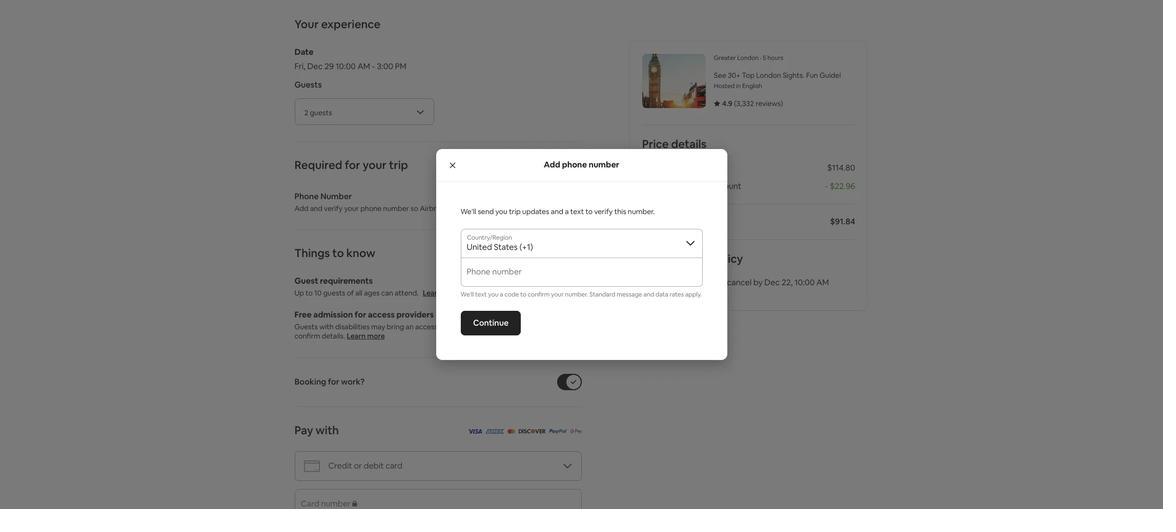 Task type: vqa. For each thing, say whether or not it's contained in the screenshot.
Filters on the top
no



Task type: describe. For each thing, give the bounding box(es) containing it.
your inside phone number add and verify your phone number so airbnb can send you trip updates
[[344, 204, 359, 213]]

add inside phone number dialog
[[544, 160, 560, 170]]

verify inside phone number dialog
[[594, 207, 613, 216]]

bird
[[692, 181, 707, 192]]

you inside get a full refund if you cancel by dec 22, 10:00 am (gmt).
[[711, 277, 725, 288]]

1 vertical spatial text
[[475, 291, 487, 299]]

in
[[736, 82, 741, 90]]

continue button
[[461, 311, 521, 336]]

30+
[[728, 71, 740, 80]]

guests for guests with disabilities may bring an access provider free of charge. message host to confirm details.
[[294, 322, 318, 332]]

fri,
[[294, 61, 306, 72]]

date fri, dec 29 10:00 am - 3:00 pm
[[294, 47, 406, 72]]

(gmt).
[[642, 288, 667, 298]]

confirm inside guests with disabilities may bring an access provider free of charge. message host to confirm details.
[[294, 332, 320, 341]]

guide!
[[820, 71, 841, 80]]

$114.80
[[827, 162, 855, 173]]

attend.
[[395, 289, 419, 298]]

united
[[467, 242, 492, 253]]

to inside guests with disabilities may bring an access provider free of charge. message host to confirm details.
[[566, 322, 574, 332]]

number inside dialog
[[589, 160, 619, 170]]

2 visa card image from the top
[[467, 430, 482, 434]]

airbnb
[[420, 204, 442, 213]]

to left this
[[585, 207, 593, 216]]

with for pay
[[316, 423, 339, 438]]

pm
[[395, 61, 406, 72]]

learn more link for free admission for access providers
[[347, 332, 385, 341]]

phone number add and verify your phone number so airbnb can send you trip updates
[[294, 191, 529, 213]]

to inside guest requirements up to 10 guests of all ages can attend. learn more
[[306, 289, 313, 298]]

cancellation
[[642, 252, 709, 266]]

1 horizontal spatial -
[[825, 181, 828, 192]]

10
[[314, 289, 322, 298]]

english
[[742, 82, 762, 90]]

your experience
[[294, 17, 381, 31]]

off
[[659, 181, 670, 192]]

google pay image
[[570, 426, 582, 437]]

disabilities
[[335, 322, 370, 332]]

+1
[[467, 271, 475, 281]]

if
[[705, 277, 710, 288]]

1 discover card image from the top
[[518, 426, 546, 437]]

1 vertical spatial learn more
[[347, 332, 385, 341]]

requirements
[[320, 276, 373, 287]]

20% off early bird discount
[[642, 181, 741, 192]]

admission
[[313, 310, 353, 320]]

all
[[355, 289, 362, 298]]

message
[[617, 291, 642, 299]]

see 30+ top london sights. fun guide! hosted in english
[[714, 71, 841, 90]]

discount
[[709, 181, 741, 192]]

early
[[672, 181, 690, 192]]

get
[[642, 277, 657, 288]]

may
[[371, 322, 385, 332]]

price
[[642, 137, 669, 151]]

0 horizontal spatial a
[[500, 291, 503, 299]]

details
[[671, 137, 706, 151]]

states
[[494, 242, 518, 253]]

4.9
[[722, 99, 732, 108]]

0 vertical spatial london
[[737, 54, 759, 62]]

trip for you
[[509, 207, 521, 216]]

trip for your
[[389, 158, 408, 172]]

am inside "date fri, dec 29 10:00 am - 3:00 pm"
[[357, 61, 370, 72]]

3,332
[[736, 99, 754, 108]]

your inside phone number dialog
[[551, 291, 564, 299]]

dec inside get a full refund if you cancel by dec 22, 10:00 am (gmt).
[[764, 277, 780, 288]]

apply.
[[685, 291, 702, 299]]

greater london · 5 hours
[[714, 54, 783, 62]]

hours
[[767, 54, 783, 62]]

(
[[734, 99, 736, 108]]

united states (+1)
[[467, 242, 533, 253]]

of inside guests with disabilities may bring an access provider free of charge. message host to confirm details.
[[484, 322, 491, 332]]

see
[[714, 71, 726, 80]]

10:00 inside get a full refund if you cancel by dec 22, 10:00 am (gmt).
[[794, 277, 815, 288]]

+1 telephone field
[[478, 271, 696, 281]]

ages
[[364, 289, 380, 298]]

trip inside phone number add and verify your phone number so airbnb can send you trip updates
[[488, 204, 500, 213]]

1 vertical spatial for
[[355, 310, 366, 320]]

guests with disabilities may bring an access provider free of charge. message host to confirm details.
[[294, 322, 575, 341]]

of inside guest requirements up to 10 guests of all ages can attend. learn more
[[347, 289, 354, 298]]

pay with
[[294, 423, 339, 438]]

- inside "date fri, dec 29 10:00 am - 3:00 pm"
[[372, 61, 375, 72]]

learn more link for guest requirements
[[423, 289, 461, 298]]

$91.84
[[830, 216, 855, 227]]

1 vertical spatial number.
[[565, 291, 588, 299]]

booking
[[294, 377, 326, 387]]

phone number dialog
[[436, 149, 727, 360]]

learn for "learn more" link corresponding to free admission for access providers
[[347, 332, 366, 341]]

access inside guests with disabilities may bring an access provider free of charge. message host to confirm details.
[[415, 322, 438, 332]]

·
[[760, 54, 761, 62]]

number
[[320, 191, 352, 202]]

this
[[614, 207, 626, 216]]

for for work?
[[328, 377, 339, 387]]

providers
[[396, 310, 434, 320]]

22,
[[781, 277, 793, 288]]

add phone number
[[544, 160, 619, 170]]

4.9 ( 3,332 reviews )
[[722, 99, 783, 108]]

charge.
[[492, 322, 517, 332]]

number inside phone number add and verify your phone number so airbnb can send you trip updates
[[383, 204, 409, 213]]

data
[[655, 291, 668, 299]]

5
[[763, 54, 766, 62]]

reviews
[[756, 99, 781, 108]]

sights.
[[783, 71, 805, 80]]

details.
[[322, 332, 345, 341]]

rates
[[670, 291, 684, 299]]

20%
[[642, 181, 658, 192]]

more inside guest requirements up to 10 guests of all ages can attend. learn more
[[443, 289, 461, 298]]

phone inside dialog
[[562, 160, 587, 170]]

2 mastercard image from the top
[[507, 430, 515, 434]]

top
[[742, 71, 755, 80]]

united states (+1) element
[[461, 229, 702, 258]]

booking for work?
[[294, 377, 365, 387]]



Task type: locate. For each thing, give the bounding box(es) containing it.
free
[[294, 310, 312, 320]]

host
[[549, 322, 565, 332]]

1 horizontal spatial send
[[478, 207, 494, 216]]

1 vertical spatial of
[[484, 322, 491, 332]]

1 horizontal spatial am
[[816, 277, 829, 288]]

of right free
[[484, 322, 491, 332]]

experience
[[321, 17, 381, 31]]

american express card image
[[485, 426, 504, 437]]

discover card image left paypal image on the left bottom
[[518, 426, 546, 437]]

guests inside guests with disabilities may bring an access provider free of charge. message host to confirm details.
[[294, 322, 318, 332]]

refund
[[678, 277, 703, 288]]

10:00 right 29
[[336, 61, 356, 72]]

1 vertical spatial am
[[816, 277, 829, 288]]

with for guests
[[319, 322, 334, 332]]

1 horizontal spatial access
[[415, 322, 438, 332]]

trip up phone number add and verify your phone number so airbnb can send you trip updates
[[389, 158, 408, 172]]

dec
[[307, 61, 323, 72], [764, 277, 780, 288]]

a up united states (+1) element
[[565, 207, 569, 216]]

required for your trip
[[294, 158, 408, 172]]

2 horizontal spatial your
[[551, 291, 564, 299]]

1 vertical spatial guests
[[294, 322, 318, 332]]

learn down the free admission for access providers
[[347, 332, 366, 341]]

send
[[457, 204, 473, 213], [478, 207, 494, 216]]

learn inside guest requirements up to 10 guests of all ages can attend. learn more
[[423, 289, 442, 298]]

date
[[294, 47, 313, 57]]

access
[[368, 310, 395, 320], [415, 322, 438, 332]]

0 horizontal spatial verify
[[324, 204, 343, 213]]

learn for the right "learn more" link
[[669, 288, 691, 298]]

for for your
[[345, 158, 360, 172]]

1 guests from the top
[[294, 79, 322, 90]]

0 horizontal spatial number
[[383, 204, 409, 213]]

code
[[504, 291, 519, 299]]

2 vertical spatial a
[[500, 291, 503, 299]]

guest
[[294, 276, 318, 287]]

guests down free
[[294, 322, 318, 332]]

full
[[665, 277, 676, 288]]

can right the ages
[[381, 289, 393, 298]]

1 horizontal spatial trip
[[488, 204, 500, 213]]

with right "pay"
[[316, 423, 339, 438]]

we'll text you a code to confirm your number. standard message and data rates apply.
[[461, 291, 702, 299]]

verify left this
[[594, 207, 613, 216]]

access up 'may'
[[368, 310, 395, 320]]

can inside guest requirements up to 10 guests of all ages can attend. learn more
[[381, 289, 393, 298]]

1 horizontal spatial a
[[565, 207, 569, 216]]

0 vertical spatial number
[[589, 160, 619, 170]]

0 vertical spatial dec
[[307, 61, 323, 72]]

1 horizontal spatial number.
[[628, 207, 655, 216]]

1 horizontal spatial learn more link
[[423, 289, 461, 298]]

10:00 right 22,
[[794, 277, 815, 288]]

confirm right code
[[528, 291, 550, 299]]

0 horizontal spatial trip
[[389, 158, 408, 172]]

visa card image
[[467, 426, 482, 437], [467, 430, 482, 434]]

0 horizontal spatial learn
[[347, 332, 366, 341]]

for right the "required"
[[345, 158, 360, 172]]

verify
[[324, 204, 343, 213], [594, 207, 613, 216]]

policy
[[711, 252, 743, 266]]

1 horizontal spatial phone
[[562, 160, 587, 170]]

am inside get a full refund if you cancel by dec 22, 10:00 am (gmt).
[[816, 277, 829, 288]]

mastercard image
[[507, 426, 515, 437], [507, 430, 515, 434]]

guests for guests
[[294, 79, 322, 90]]

1 horizontal spatial add
[[544, 160, 560, 170]]

you right we'll
[[495, 207, 507, 216]]

0 horizontal spatial access
[[368, 310, 395, 320]]

1 vertical spatial add
[[294, 204, 308, 213]]

cancellation policy
[[642, 252, 743, 266]]

updates inside phone number add and verify your phone number so airbnb can send you trip updates
[[502, 204, 529, 213]]

more right rates
[[693, 288, 713, 298]]

add inside phone number add and verify your phone number so airbnb can send you trip updates
[[294, 204, 308, 213]]

things
[[294, 246, 330, 260]]

0 vertical spatial am
[[357, 61, 370, 72]]

0 vertical spatial a
[[565, 207, 569, 216]]

1 horizontal spatial learn
[[423, 289, 442, 298]]

learn
[[669, 288, 691, 298], [423, 289, 442, 298], [347, 332, 366, 341]]

with down the admission at bottom
[[319, 322, 334, 332]]

1 vertical spatial number
[[383, 204, 409, 213]]

learn right attend.
[[423, 289, 442, 298]]

1 vertical spatial phone
[[360, 204, 382, 213]]

number left the "so"
[[383, 204, 409, 213]]

we'll
[[461, 291, 474, 299]]

more up provider
[[443, 289, 461, 298]]

1 horizontal spatial text
[[570, 207, 584, 216]]

1 vertical spatial dec
[[764, 277, 780, 288]]

discover card image
[[518, 426, 546, 437], [518, 430, 546, 434]]

guests down fri,
[[294, 79, 322, 90]]

we'll send you trip updates and a text to verify this number.
[[461, 207, 655, 216]]

american express card image
[[485, 430, 504, 434]]

send right airbnb
[[457, 204, 473, 213]]

up
[[294, 289, 304, 298]]

get a full refund if you cancel by dec 22, 10:00 am (gmt).
[[642, 277, 829, 298]]

- $22.96
[[825, 181, 855, 192]]

can
[[444, 204, 456, 213], [381, 289, 393, 298]]

you up united
[[475, 204, 487, 213]]

1 visa card image from the top
[[467, 426, 482, 437]]

0 vertical spatial your
[[363, 158, 387, 172]]

- left $22.96 on the top of page
[[825, 181, 828, 192]]

0 vertical spatial learn more
[[669, 288, 713, 298]]

3:00
[[377, 61, 393, 72]]

1 horizontal spatial of
[[484, 322, 491, 332]]

free admission for access providers
[[294, 310, 434, 320]]

verify inside phone number add and verify your phone number so airbnb can send you trip updates
[[324, 204, 343, 213]]

greater
[[714, 54, 736, 62]]

0 vertical spatial with
[[319, 322, 334, 332]]

0 horizontal spatial 10:00
[[336, 61, 356, 72]]

2 vertical spatial for
[[328, 377, 339, 387]]

trip up states
[[509, 207, 521, 216]]

guests
[[323, 289, 345, 298]]

learn more
[[669, 288, 713, 298], [347, 332, 385, 341]]

2 horizontal spatial learn more link
[[669, 288, 713, 298]]

1 vertical spatial access
[[415, 322, 438, 332]]

0 horizontal spatial -
[[372, 61, 375, 72]]

add down phone
[[294, 204, 308, 213]]

confirm down free
[[294, 332, 320, 341]]

dec right by
[[764, 277, 780, 288]]

)
[[781, 99, 783, 108]]

visa card image left american express card image
[[467, 430, 482, 434]]

text up united states (+1) element
[[570, 207, 584, 216]]

phone left the "so"
[[360, 204, 382, 213]]

hosted
[[714, 82, 735, 90]]

number
[[589, 160, 619, 170], [383, 204, 409, 213]]

for left the work?
[[328, 377, 339, 387]]

add up we'll send you trip updates and a text to verify this number.
[[544, 160, 560, 170]]

0 vertical spatial number.
[[628, 207, 655, 216]]

phone inside phone number add and verify your phone number so airbnb can send you trip updates
[[360, 204, 382, 213]]

0 horizontal spatial learn more link
[[347, 332, 385, 341]]

work?
[[341, 377, 365, 387]]

1 vertical spatial with
[[316, 423, 339, 438]]

to right code
[[520, 291, 526, 299]]

paypal image
[[549, 430, 567, 434]]

29
[[324, 61, 334, 72]]

text
[[570, 207, 584, 216], [475, 291, 487, 299]]

so
[[411, 204, 418, 213]]

1 horizontal spatial dec
[[764, 277, 780, 288]]

mastercard image right american express card icon
[[507, 426, 515, 437]]

am left 3:00
[[357, 61, 370, 72]]

0 horizontal spatial add
[[294, 204, 308, 213]]

1 horizontal spatial 10:00
[[794, 277, 815, 288]]

of
[[347, 289, 354, 298], [484, 322, 491, 332]]

standard
[[589, 291, 615, 299]]

you left code
[[488, 291, 498, 299]]

london down 5
[[756, 71, 781, 80]]

1 vertical spatial confirm
[[294, 332, 320, 341]]

10:00 inside "date fri, dec 29 10:00 am - 3:00 pm"
[[336, 61, 356, 72]]

a left full
[[658, 277, 663, 288]]

1 vertical spatial your
[[344, 204, 359, 213]]

we'll
[[461, 207, 476, 216]]

can right airbnb
[[444, 204, 456, 213]]

to left know
[[332, 246, 344, 260]]

fun
[[806, 71, 818, 80]]

0 vertical spatial can
[[444, 204, 456, 213]]

verify down number
[[324, 204, 343, 213]]

a left code
[[500, 291, 503, 299]]

0 vertical spatial for
[[345, 158, 360, 172]]

phone up we'll send you trip updates and a text to verify this number.
[[562, 160, 587, 170]]

number up this
[[589, 160, 619, 170]]

a inside get a full refund if you cancel by dec 22, 10:00 am (gmt).
[[658, 277, 663, 288]]

text right the 'we'll'
[[475, 291, 487, 299]]

by
[[753, 277, 763, 288]]

2 discover card image from the top
[[518, 430, 546, 434]]

london
[[737, 54, 759, 62], [756, 71, 781, 80]]

send inside phone number add and verify your phone number so airbnb can send you trip updates
[[457, 204, 473, 213]]

guests
[[294, 79, 322, 90], [294, 322, 318, 332]]

know
[[346, 246, 375, 260]]

trip inside phone number dialog
[[509, 207, 521, 216]]

1 horizontal spatial confirm
[[528, 291, 550, 299]]

access down providers
[[415, 322, 438, 332]]

0 horizontal spatial phone
[[360, 204, 382, 213]]

price details
[[642, 137, 706, 151]]

0 horizontal spatial and
[[310, 204, 322, 213]]

2 horizontal spatial trip
[[509, 207, 521, 216]]

required
[[294, 158, 342, 172]]

0 horizontal spatial dec
[[307, 61, 323, 72]]

with inside guests with disabilities may bring an access provider free of charge. message host to confirm details.
[[319, 322, 334, 332]]

paypal image
[[549, 426, 567, 437]]

1 vertical spatial 10:00
[[794, 277, 815, 288]]

to right the host
[[566, 322, 574, 332]]

updates up (+1)
[[522, 207, 549, 216]]

1 horizontal spatial learn more
[[669, 288, 713, 298]]

(+1)
[[519, 242, 533, 253]]

united states (+1) button
[[461, 229, 702, 258]]

0 vertical spatial access
[[368, 310, 395, 320]]

1 vertical spatial -
[[825, 181, 828, 192]]

and inside phone number add and verify your phone number so airbnb can send you trip updates
[[310, 204, 322, 213]]

0 horizontal spatial can
[[381, 289, 393, 298]]

0 horizontal spatial of
[[347, 289, 354, 298]]

0 vertical spatial phone
[[562, 160, 587, 170]]

2 vertical spatial your
[[551, 291, 564, 299]]

0 horizontal spatial text
[[475, 291, 487, 299]]

you right the if
[[711, 277, 725, 288]]

london inside see 30+ top london sights. fun guide! hosted in english
[[756, 71, 781, 80]]

can inside phone number add and verify your phone number so airbnb can send you trip updates
[[444, 204, 456, 213]]

2 horizontal spatial and
[[643, 291, 654, 299]]

0 vertical spatial add
[[544, 160, 560, 170]]

you inside phone number add and verify your phone number so airbnb can send you trip updates
[[475, 204, 487, 213]]

1 mastercard image from the top
[[507, 426, 515, 437]]

phone
[[562, 160, 587, 170], [360, 204, 382, 213]]

0 horizontal spatial confirm
[[294, 332, 320, 341]]

your
[[294, 17, 319, 31]]

guest requirements up to 10 guests of all ages can attend. learn more
[[294, 276, 461, 298]]

mastercard image right american express card image
[[507, 430, 515, 434]]

$22.96
[[830, 181, 855, 192]]

for
[[345, 158, 360, 172], [355, 310, 366, 320], [328, 377, 339, 387]]

- left 3:00
[[372, 61, 375, 72]]

for up disabilities
[[355, 310, 366, 320]]

trip
[[389, 158, 408, 172], [488, 204, 500, 213], [509, 207, 521, 216]]

1 horizontal spatial your
[[363, 158, 387, 172]]

updates inside phone number dialog
[[522, 207, 549, 216]]

2 horizontal spatial more
[[693, 288, 713, 298]]

more
[[693, 288, 713, 298], [443, 289, 461, 298], [367, 332, 385, 341]]

number. down '+1' telephone field
[[565, 291, 588, 299]]

send inside phone number dialog
[[478, 207, 494, 216]]

and down phone
[[310, 204, 322, 213]]

cancel
[[727, 277, 752, 288]]

phone
[[294, 191, 319, 202]]

provider
[[439, 322, 467, 332]]

0 vertical spatial of
[[347, 289, 354, 298]]

2 horizontal spatial a
[[658, 277, 663, 288]]

your
[[363, 158, 387, 172], [344, 204, 359, 213], [551, 291, 564, 299]]

am right 22,
[[816, 277, 829, 288]]

free
[[469, 322, 482, 332]]

pay
[[294, 423, 313, 438]]

1 vertical spatial a
[[658, 277, 663, 288]]

0 horizontal spatial send
[[457, 204, 473, 213]]

0 horizontal spatial learn more
[[347, 332, 385, 341]]

london left ·
[[737, 54, 759, 62]]

0 horizontal spatial am
[[357, 61, 370, 72]]

and up united states (+1) element
[[551, 207, 563, 216]]

learn right "data"
[[669, 288, 691, 298]]

1 vertical spatial can
[[381, 289, 393, 298]]

you
[[475, 204, 487, 213], [495, 207, 507, 216], [711, 277, 725, 288], [488, 291, 498, 299]]

0 vertical spatial confirm
[[528, 291, 550, 299]]

discover card image left paypal icon
[[518, 430, 546, 434]]

and down get at the bottom of page
[[643, 291, 654, 299]]

0 horizontal spatial number.
[[565, 291, 588, 299]]

with
[[319, 322, 334, 332], [316, 423, 339, 438]]

number. up 'total'
[[628, 207, 655, 216]]

of left the all
[[347, 289, 354, 298]]

updates
[[502, 204, 529, 213], [522, 207, 549, 216]]

visa card image left american express card icon
[[467, 426, 482, 437]]

0 vertical spatial text
[[570, 207, 584, 216]]

1 horizontal spatial and
[[551, 207, 563, 216]]

0 horizontal spatial your
[[344, 204, 359, 213]]

google pay image
[[570, 430, 582, 434]]

dec inside "date fri, dec 29 10:00 am - 3:00 pm"
[[307, 61, 323, 72]]

send right we'll
[[478, 207, 494, 216]]

2 horizontal spatial learn
[[669, 288, 691, 298]]

0 horizontal spatial more
[[367, 332, 385, 341]]

to left 10 in the left of the page
[[306, 289, 313, 298]]

dec left 29
[[307, 61, 323, 72]]

updates up states
[[502, 204, 529, 213]]

1 horizontal spatial can
[[444, 204, 456, 213]]

0 vertical spatial guests
[[294, 79, 322, 90]]

confirm inside phone number dialog
[[528, 291, 550, 299]]

2 guests from the top
[[294, 322, 318, 332]]

0 vertical spatial 10:00
[[336, 61, 356, 72]]

1 vertical spatial london
[[756, 71, 781, 80]]

1 horizontal spatial number
[[589, 160, 619, 170]]

more left bring on the left bottom of the page
[[367, 332, 385, 341]]

bring
[[387, 322, 404, 332]]

an
[[406, 322, 414, 332]]

number.
[[628, 207, 655, 216], [565, 291, 588, 299]]

1 horizontal spatial more
[[443, 289, 461, 298]]

1 horizontal spatial verify
[[594, 207, 613, 216]]

0 vertical spatial -
[[372, 61, 375, 72]]

trip right we'll
[[488, 204, 500, 213]]



